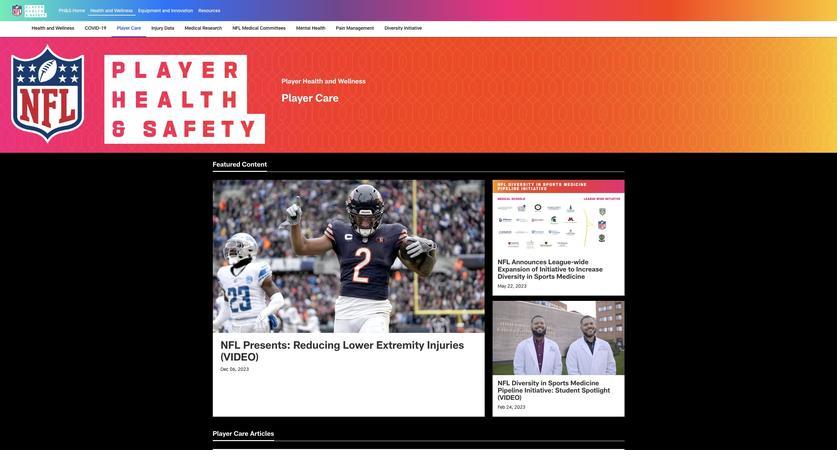 Task type: locate. For each thing, give the bounding box(es) containing it.
injury data
[[152, 26, 174, 31]]

nfl up the pipeline at the bottom of the page
[[498, 381, 511, 388]]

1 vertical spatial health and wellness link
[[32, 21, 77, 36]]

health and wellness link
[[90, 9, 133, 14], [32, 21, 77, 36]]

lower
[[343, 342, 374, 352]]

health and wellness up 19
[[90, 9, 133, 14]]

1 horizontal spatial (video)
[[498, 396, 522, 402]]

and inside 'link'
[[47, 26, 54, 31]]

2 vertical spatial care
[[234, 431, 249, 438]]

nfl inside the nfl diversity in sports medicine pipeline initiative: student spotlight (video)
[[498, 381, 511, 388]]

sports down of
[[535, 275, 555, 281]]

1 vertical spatial diversity
[[498, 275, 526, 281]]

covid-19 link
[[82, 21, 109, 36]]

care
[[131, 26, 141, 31], [316, 94, 339, 105], [234, 431, 249, 438]]

2023 right 06, at the left of the page
[[238, 368, 249, 372]]

increase
[[577, 267, 603, 274]]

0 horizontal spatial (video)
[[221, 353, 259, 364]]

nfl presents: reducing lower extremity injuries (video)
[[221, 342, 464, 364]]

0 horizontal spatial initiative
[[404, 26, 422, 31]]

(video)
[[221, 353, 259, 364], [498, 396, 522, 402]]

reducing
[[293, 342, 340, 352]]

sports inside the nfl diversity in sports medicine pipeline initiative: student spotlight (video)
[[549, 381, 569, 388]]

health and wellness down ph&s
[[32, 26, 74, 31]]

in
[[527, 275, 533, 281], [541, 381, 547, 388]]

health
[[90, 9, 104, 14], [32, 26, 45, 31], [312, 26, 326, 31], [303, 79, 323, 86]]

0 vertical spatial player care
[[117, 26, 141, 31]]

0 horizontal spatial in
[[527, 275, 533, 281]]

nfl inside nfl announces league-wide expansion of initiative to increase diversity in sports medicine
[[498, 260, 511, 267]]

1 horizontal spatial medical
[[242, 26, 259, 31]]

1 horizontal spatial initiative
[[540, 267, 567, 274]]

ph&s
[[59, 9, 71, 14]]

nfl diversity in sports medicine pipeline initiative: student spotlight (video) image
[[493, 301, 625, 375]]

19
[[101, 26, 106, 31]]

0 vertical spatial initiative
[[404, 26, 422, 31]]

sports inside nfl announces league-wide expansion of initiative to increase diversity in sports medicine
[[535, 275, 555, 281]]

medicine down to
[[557, 275, 585, 281]]

player health and wellness
[[282, 79, 366, 86]]

0 vertical spatial care
[[131, 26, 141, 31]]

nfl medical committees
[[233, 26, 286, 31]]

wellness inside the page main content main content
[[338, 79, 366, 86]]

equipment and innovation link
[[138, 9, 193, 14]]

0 horizontal spatial wellness
[[56, 26, 74, 31]]

medical
[[185, 26, 201, 31], [242, 26, 259, 31]]

1 vertical spatial in
[[541, 381, 547, 388]]

content
[[242, 162, 267, 169]]

1 vertical spatial initiative
[[540, 267, 567, 274]]

health and wellness link down ph&s
[[32, 21, 77, 36]]

banner
[[0, 0, 838, 37]]

in up initiative:
[[541, 381, 547, 388]]

0 vertical spatial sports
[[535, 275, 555, 281]]

player
[[117, 26, 130, 31], [282, 79, 301, 86], [282, 94, 313, 105], [213, 431, 232, 438]]

mental
[[296, 26, 311, 31]]

2 medical from the left
[[242, 26, 259, 31]]

and inside the page main content main content
[[325, 79, 337, 86]]

spotlight
[[582, 388, 611, 395]]

1 horizontal spatial player care
[[282, 94, 339, 105]]

0 vertical spatial health and wellness
[[90, 9, 133, 14]]

sports up student
[[549, 381, 569, 388]]

wellness
[[114, 9, 133, 14], [56, 26, 74, 31], [338, 79, 366, 86]]

medicine
[[557, 275, 585, 281], [571, 381, 600, 388]]

1 vertical spatial wellness
[[56, 26, 74, 31]]

banner containing ph&s home
[[0, 0, 838, 37]]

initiative:
[[525, 388, 554, 395]]

care down "player health and wellness"
[[316, 94, 339, 105]]

player care link
[[114, 21, 144, 36]]

0 vertical spatial 2023
[[516, 285, 527, 289]]

nfl
[[233, 26, 241, 31], [498, 260, 511, 267], [221, 342, 241, 352], [498, 381, 511, 388]]

player care articles
[[213, 431, 274, 438]]

equipment
[[138, 9, 161, 14]]

nfl up 06, at the left of the page
[[221, 342, 241, 352]]

0 horizontal spatial medical
[[185, 26, 201, 31]]

nfl medical committees link
[[230, 21, 289, 36]]

ph&s home
[[59, 9, 85, 14]]

announces
[[512, 260, 547, 267]]

nfl for nfl presents: reducing lower extremity injuries (video)
[[221, 342, 241, 352]]

1 vertical spatial medicine
[[571, 381, 600, 388]]

nfl for nfl diversity in sports medicine pipeline initiative: student spotlight (video)
[[498, 381, 511, 388]]

initiative
[[404, 26, 422, 31], [540, 267, 567, 274]]

player care right 19
[[117, 26, 141, 31]]

in down of
[[527, 275, 533, 281]]

1 medical from the left
[[185, 26, 201, 31]]

22,
[[508, 285, 515, 289]]

care left the "articles"
[[234, 431, 249, 438]]

medical left committees
[[242, 26, 259, 31]]

1 vertical spatial player care
[[282, 94, 339, 105]]

2 vertical spatial wellness
[[338, 79, 366, 86]]

and for equipment and innovation link
[[162, 9, 170, 14]]

player health and safety logo image
[[11, 3, 48, 18]]

1 horizontal spatial health and wellness
[[90, 9, 133, 14]]

nfl presents: reducing lower extremity injuries (video) image
[[213, 180, 485, 333]]

0 vertical spatial diversity
[[385, 26, 403, 31]]

care left injury
[[131, 26, 141, 31]]

player health and wellness image
[[0, 37, 276, 153]]

health and wellness
[[90, 9, 133, 14], [32, 26, 74, 31]]

mental health
[[296, 26, 326, 31]]

extremity
[[377, 342, 425, 352]]

health inside 'link'
[[32, 26, 45, 31]]

may 22, 2023
[[498, 285, 527, 289]]

1 vertical spatial health and wellness
[[32, 26, 74, 31]]

diversity inside the nfl diversity in sports medicine pipeline initiative: student spotlight (video)
[[512, 381, 540, 388]]

nfl inside "link"
[[233, 26, 241, 31]]

2 horizontal spatial wellness
[[338, 79, 366, 86]]

player care
[[117, 26, 141, 31], [282, 94, 339, 105]]

health and wellness link up 19
[[90, 9, 133, 14]]

0 vertical spatial in
[[527, 275, 533, 281]]

nfl up expansion
[[498, 260, 511, 267]]

0 vertical spatial (video)
[[221, 353, 259, 364]]

1 horizontal spatial health and wellness link
[[90, 9, 133, 14]]

diversity
[[385, 26, 403, 31], [498, 275, 526, 281], [512, 381, 540, 388]]

player care down "player health and wellness"
[[282, 94, 339, 105]]

(video) down the pipeline at the bottom of the page
[[498, 396, 522, 402]]

0 vertical spatial medicine
[[557, 275, 585, 281]]

1 vertical spatial (video)
[[498, 396, 522, 402]]

and
[[105, 9, 113, 14], [162, 9, 170, 14], [47, 26, 54, 31], [325, 79, 337, 86]]

medical research
[[185, 26, 222, 31]]

nfl inside nfl presents: reducing lower extremity injuries (video)
[[221, 342, 241, 352]]

and for top health and wellness 'link'
[[105, 9, 113, 14]]

pain management
[[336, 26, 374, 31]]

1 horizontal spatial wellness
[[114, 9, 133, 14]]

featured
[[213, 162, 240, 169]]

page main content main content
[[0, 37, 838, 450]]

2023 right 22,
[[516, 285, 527, 289]]

dec
[[221, 368, 229, 372]]

2023 right 24,
[[515, 406, 526, 410]]

home
[[73, 9, 85, 14]]

(video) up dec 06, 2023
[[221, 353, 259, 364]]

diversity initiative link
[[382, 21, 425, 36]]

resources link
[[199, 9, 221, 14]]

2 horizontal spatial care
[[316, 94, 339, 105]]

sports
[[535, 275, 555, 281], [549, 381, 569, 388]]

medical left research
[[185, 26, 201, 31]]

wide
[[574, 260, 589, 267]]

1 vertical spatial 2023
[[238, 368, 249, 372]]

medicine up spotlight
[[571, 381, 600, 388]]

2023
[[516, 285, 527, 289], [238, 368, 249, 372], [515, 406, 526, 410]]

nfl right research
[[233, 26, 241, 31]]

2023 for initiative
[[516, 285, 527, 289]]

2 vertical spatial 2023
[[515, 406, 526, 410]]

1 vertical spatial sports
[[549, 381, 569, 388]]

1 vertical spatial care
[[316, 94, 339, 105]]

2 vertical spatial diversity
[[512, 381, 540, 388]]

pain management link
[[334, 21, 377, 36]]

1 horizontal spatial in
[[541, 381, 547, 388]]



Task type: describe. For each thing, give the bounding box(es) containing it.
0 horizontal spatial care
[[131, 26, 141, 31]]

featured content
[[213, 162, 267, 169]]

(video) inside the nfl diversity in sports medicine pipeline initiative: student spotlight (video)
[[498, 396, 522, 402]]

0 vertical spatial wellness
[[114, 9, 133, 14]]

feb 24, 2023
[[498, 406, 526, 410]]

medical research link
[[182, 21, 225, 36]]

pain
[[336, 26, 346, 31]]

student
[[556, 388, 580, 395]]

medical inside nfl medical committees "link"
[[242, 26, 259, 31]]

injuries
[[427, 342, 464, 352]]

research
[[203, 26, 222, 31]]

of
[[532, 267, 538, 274]]

in inside nfl announces league-wide expansion of initiative to increase diversity in sports medicine
[[527, 275, 533, 281]]

2023 for initiative:
[[515, 406, 526, 410]]

diversity inside diversity initiative link
[[385, 26, 403, 31]]

24,
[[507, 406, 514, 410]]

ph&s home link
[[59, 9, 85, 14]]

dec 06, 2023
[[221, 368, 249, 372]]

initiative inside diversity initiative link
[[404, 26, 422, 31]]

injury data link
[[149, 21, 177, 36]]

0 horizontal spatial player care
[[117, 26, 141, 31]]

diversity initiative
[[385, 26, 422, 31]]

medicine inside nfl announces league-wide expansion of initiative to increase diversity in sports medicine
[[557, 275, 585, 281]]

initiative inside nfl announces league-wide expansion of initiative to increase diversity in sports medicine
[[540, 267, 567, 274]]

2023 for (video)
[[238, 368, 249, 372]]

06,
[[230, 368, 237, 372]]

0 horizontal spatial health and wellness
[[32, 26, 74, 31]]

mental health link
[[294, 21, 328, 36]]

covid-
[[85, 26, 101, 31]]

medical inside medical research link
[[185, 26, 201, 31]]

0 horizontal spatial health and wellness link
[[32, 21, 77, 36]]

medicine inside the nfl diversity in sports medicine pipeline initiative: student spotlight (video)
[[571, 381, 600, 388]]

to
[[569, 267, 575, 274]]

health inside the page main content main content
[[303, 79, 323, 86]]

articles
[[250, 431, 274, 438]]

feb
[[498, 406, 506, 410]]

committees
[[260, 26, 286, 31]]

resources
[[199, 9, 221, 14]]

nfl announces league-wide expansion of initiative to increase diversity in sports medicine
[[498, 260, 603, 281]]

(video) inside nfl presents: reducing lower extremity injuries (video)
[[221, 353, 259, 364]]

nfl diversity in sports medicine pipeline initiative: student spotlight (video)
[[498, 381, 611, 402]]

equipment and innovation
[[138, 9, 193, 14]]

1 horizontal spatial care
[[234, 431, 249, 438]]

pipeline
[[498, 388, 523, 395]]

may
[[498, 285, 507, 289]]

innovation
[[171, 9, 193, 14]]

nfl for nfl medical committees
[[233, 26, 241, 31]]

and for the leftmost health and wellness 'link'
[[47, 26, 54, 31]]

0 vertical spatial health and wellness link
[[90, 9, 133, 14]]

diversity inside nfl announces league-wide expansion of initiative to increase diversity in sports medicine
[[498, 275, 526, 281]]

data
[[165, 26, 174, 31]]

covid-19
[[85, 26, 106, 31]]

expansion
[[498, 267, 530, 274]]

presents:
[[243, 342, 291, 352]]

in inside the nfl diversity in sports medicine pipeline initiative: student spotlight (video)
[[541, 381, 547, 388]]

player care inside the page main content main content
[[282, 94, 339, 105]]

injury
[[152, 26, 163, 31]]

nfl for nfl announces league-wide expansion of initiative to increase diversity in sports medicine
[[498, 260, 511, 267]]

management
[[347, 26, 374, 31]]

league-
[[549, 260, 574, 267]]

nfl announces league-wide expansion of initiative to increase diversity in sports medicine image
[[493, 180, 625, 254]]



Task type: vqa. For each thing, say whether or not it's contained in the screenshot.
audio within the Live out-of-market preseason games Live game audio (home, away, & national calls) for every game NFL library programming on-demand and ad-free Ad-free game highlights
no



